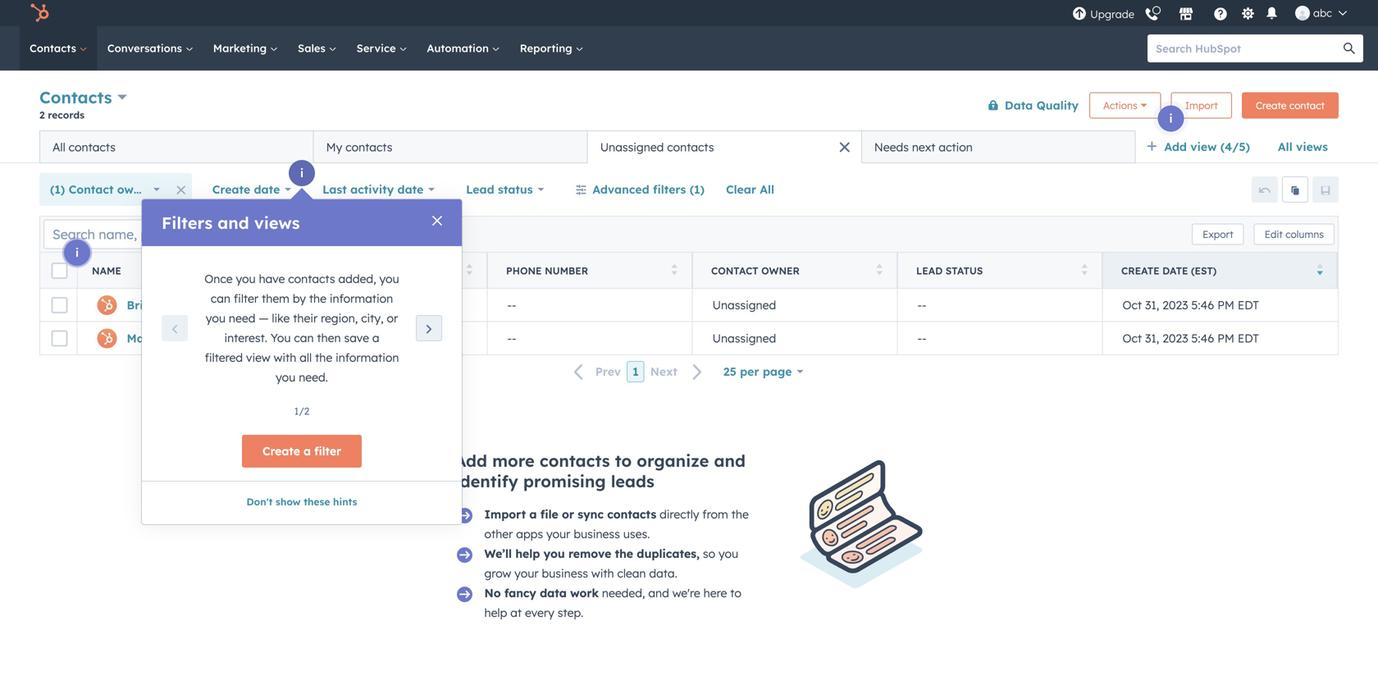 Task type: vqa. For each thing, say whether or not it's contained in the screenshot.
Date
yes



Task type: describe. For each thing, give the bounding box(es) containing it.
action
[[939, 140, 973, 154]]

service link
[[347, 26, 417, 71]]

1 horizontal spatial or
[[562, 507, 574, 521]]

clear all
[[726, 182, 775, 197]]

per
[[740, 364, 759, 379]]

maria johnson (sample contact)
[[127, 331, 316, 345]]

bh@hubspot.com
[[302, 298, 402, 312]]

previous image
[[168, 323, 181, 336]]

identify
[[455, 471, 518, 491]]

filters
[[653, 182, 686, 197]]

1/2
[[294, 405, 310, 417]]

create date
[[212, 182, 280, 197]]

add for add view (4/5)
[[1165, 139, 1187, 154]]

your inside so you grow your business with clean data.
[[515, 566, 539, 581]]

contacts right my
[[346, 140, 393, 154]]

apps
[[516, 527, 543, 541]]

no
[[485, 586, 501, 600]]

activity
[[350, 182, 394, 197]]

a for import a file or sync contacts
[[530, 507, 537, 521]]

edit
[[1265, 228, 1283, 240]]

actions
[[1104, 99, 1138, 112]]

contacts up uses.
[[607, 507, 657, 521]]

contacts link
[[20, 26, 97, 71]]

contacts down records
[[69, 140, 116, 154]]

a inside once you have contacts added, you can filter them by the information you need — like their region, city, or interest. you can then save a filtered view with all the information you need.
[[372, 331, 380, 345]]

date
[[1163, 265, 1188, 277]]

—
[[259, 311, 269, 325]]

you left remove
[[544, 546, 565, 561]]

1
[[633, 364, 639, 379]]

here
[[704, 586, 727, 600]]

(1) inside button
[[690, 182, 705, 197]]

oct for emailmaria@hubspot.com
[[1123, 331, 1142, 345]]

don't show these hints button
[[247, 491, 357, 511]]

25 per page button
[[713, 355, 814, 388]]

1 horizontal spatial owner
[[761, 265, 800, 277]]

contact inside popup button
[[69, 182, 114, 197]]

these
[[304, 496, 330, 508]]

create contact
[[1256, 99, 1325, 112]]

automation
[[427, 41, 492, 55]]

service
[[357, 41, 399, 55]]

data
[[540, 586, 567, 600]]

from
[[703, 507, 728, 521]]

all contacts button
[[39, 130, 314, 163]]

date inside create date popup button
[[254, 182, 280, 197]]

add more contacts to organize and identify promising leads
[[455, 450, 746, 491]]

edt for bh@hubspot.com
[[1238, 298, 1259, 312]]

contacts banner
[[39, 84, 1339, 130]]

automation link
[[417, 26, 510, 71]]

0 horizontal spatial can
[[211, 291, 231, 306]]

prev
[[595, 364, 621, 379]]

upgrade
[[1091, 7, 1135, 21]]

25
[[724, 364, 737, 379]]

menu containing abc
[[1071, 0, 1359, 26]]

next image
[[423, 323, 436, 336]]

Search name, phone, email addresses, or company search field
[[43, 219, 237, 249]]

brian halligan (sample contact)
[[127, 298, 314, 312]]

press to sort. image for owner
[[877, 264, 883, 275]]

0 vertical spatial i button
[[1158, 105, 1184, 132]]

page
[[763, 364, 792, 379]]

5:46 for emailmaria@hubspot.com
[[1192, 331, 1215, 345]]

contact
[[1290, 99, 1325, 112]]

notifications image
[[1265, 7, 1280, 22]]

0 vertical spatial contacts
[[30, 41, 79, 55]]

press to sort. image for press to sort. element for email
[[466, 264, 473, 275]]

and inside add more contacts to organize and identify promising leads
[[714, 450, 746, 471]]

create for create a filter
[[263, 444, 300, 458]]

needs
[[874, 140, 909, 154]]

help button
[[1207, 4, 1235, 22]]

create for create contact
[[1256, 99, 1287, 112]]

phone
[[506, 265, 542, 277]]

lead status
[[917, 265, 983, 277]]

the right by
[[309, 291, 327, 306]]

last
[[323, 182, 347, 197]]

0 vertical spatial information
[[330, 291, 393, 306]]

interest.
[[224, 331, 267, 345]]

data quality button
[[977, 89, 1080, 122]]

add view (4/5) button
[[1136, 130, 1268, 163]]

or inside once you have contacts added, you can filter them by the information you need — like their region, city, or interest. you can then save a filtered view with all the information you need.
[[387, 311, 398, 325]]

sales
[[298, 41, 329, 55]]

0 vertical spatial help
[[516, 546, 540, 561]]

more
[[492, 450, 535, 471]]

them
[[262, 291, 290, 306]]

we're
[[673, 586, 700, 600]]

upgrade image
[[1072, 7, 1087, 22]]

needs next action button
[[862, 130, 1136, 163]]

filters
[[162, 213, 213, 233]]

my
[[326, 140, 342, 154]]

unassigned inside "button"
[[600, 140, 664, 154]]

import for import a file or sync contacts
[[485, 507, 526, 521]]

step.
[[558, 606, 584, 620]]

you up the maria johnson (sample contact)
[[206, 311, 226, 325]]

press to sort. image for 5th press to sort. element from the right
[[261, 264, 267, 275]]

last activity date button
[[312, 173, 446, 206]]

brian
[[127, 298, 158, 312]]

the up clean
[[615, 546, 633, 561]]

bh@hubspot.com link
[[302, 298, 402, 312]]

contacts inside "button"
[[667, 140, 714, 154]]

next button
[[645, 361, 713, 383]]

edit columns button
[[1254, 224, 1335, 245]]

create for create date
[[212, 182, 250, 197]]

pagination navigation
[[564, 361, 713, 383]]

5:46 for bh@hubspot.com
[[1192, 298, 1215, 312]]

halligan
[[161, 298, 210, 312]]

owner inside popup button
[[117, 182, 153, 197]]

my contacts button
[[314, 130, 588, 163]]

the right all
[[315, 350, 333, 365]]

every
[[525, 606, 555, 620]]

you inside so you grow your business with clean data.
[[719, 546, 739, 561]]

unassigned contacts button
[[588, 130, 862, 163]]

press to sort. image for status
[[1082, 264, 1088, 275]]

status
[[946, 265, 983, 277]]

1 press to sort. element from the left
[[261, 264, 267, 278]]

by
[[293, 291, 306, 306]]

so you grow your business with clean data.
[[485, 546, 739, 581]]

hubspot link
[[20, 3, 62, 23]]

contact) for emailmaria@hubspot.com
[[267, 331, 316, 345]]

31, for bh@hubspot.com
[[1145, 298, 1160, 312]]

need.
[[299, 370, 328, 384]]

bh@hubspot.com button
[[282, 289, 487, 322]]

filtered
[[205, 350, 243, 365]]

marketing link
[[203, 26, 288, 71]]

to inside add more contacts to organize and identify promising leads
[[615, 450, 632, 471]]

0 horizontal spatial i button
[[64, 240, 90, 266]]

edit columns
[[1265, 228, 1324, 240]]

no fancy data work
[[485, 586, 599, 600]]

all contacts
[[53, 140, 116, 154]]

unassigned for emailmaria@hubspot.com
[[713, 331, 776, 345]]

0 vertical spatial views
[[1296, 139, 1328, 154]]

edt for emailmaria@hubspot.com
[[1238, 331, 1259, 345]]

1 vertical spatial views
[[254, 213, 300, 233]]

all for all views
[[1278, 139, 1293, 154]]

maria johnson (sample contact) link
[[127, 331, 316, 345]]

organize
[[637, 450, 709, 471]]

phone number
[[506, 265, 588, 277]]

once
[[205, 272, 233, 286]]

needed, and we're here to help at every step.
[[485, 586, 742, 620]]

help inside needed, and we're here to help at every step.
[[485, 606, 507, 620]]

at
[[511, 606, 522, 620]]

their
[[293, 311, 318, 325]]



Task type: locate. For each thing, give the bounding box(es) containing it.
(4/5)
[[1221, 139, 1250, 154]]

email
[[301, 265, 334, 277]]

other
[[485, 527, 513, 541]]

with down we'll help you remove the duplicates,
[[591, 566, 614, 581]]

1 horizontal spatial views
[[1296, 139, 1328, 154]]

(sample for johnson
[[216, 331, 263, 345]]

0 vertical spatial or
[[387, 311, 398, 325]]

0 horizontal spatial owner
[[117, 182, 153, 197]]

4 press to sort. element from the left
[[877, 264, 883, 278]]

import up other
[[485, 507, 526, 521]]

1 press to sort. image from the left
[[672, 264, 678, 275]]

views down contact
[[1296, 139, 1328, 154]]

your inside the directly from the other apps your business uses.
[[546, 527, 571, 541]]

1 horizontal spatial a
[[372, 331, 380, 345]]

help down the apps
[[516, 546, 540, 561]]

0 vertical spatial pm
[[1218, 298, 1235, 312]]

all down the "2 records"
[[53, 140, 65, 154]]

last activity date
[[323, 182, 424, 197]]

0 vertical spatial with
[[274, 350, 296, 365]]

press to sort. element for lead status
[[1082, 264, 1088, 278]]

create contact button
[[1242, 92, 1339, 119]]

lead for lead status
[[917, 265, 943, 277]]

25 per page
[[724, 364, 792, 379]]

contact down clear
[[711, 265, 759, 277]]

directly
[[660, 507, 699, 521]]

prev button
[[564, 361, 627, 383]]

contacts inside popup button
[[39, 87, 112, 107]]

don't
[[247, 496, 273, 508]]

calling icon image
[[1145, 8, 1159, 22]]

2023 for bh@hubspot.com
[[1163, 298, 1189, 312]]

oct 31, 2023 5:46 pm edt
[[1123, 298, 1259, 312], [1123, 331, 1259, 345]]

2 unassigned button from the top
[[693, 322, 898, 354]]

0 vertical spatial edt
[[1238, 298, 1259, 312]]

press to sort. image up them
[[261, 264, 267, 275]]

with
[[274, 350, 296, 365], [591, 566, 614, 581]]

next
[[650, 364, 678, 379]]

all right clear
[[760, 182, 775, 197]]

you left need.
[[276, 370, 296, 384]]

0 horizontal spatial add
[[455, 450, 487, 471]]

lead
[[466, 182, 495, 197], [917, 265, 943, 277]]

0 horizontal spatial views
[[254, 213, 300, 233]]

(sample down once
[[214, 298, 261, 312]]

contacts down contacts banner
[[667, 140, 714, 154]]

0 horizontal spatial press to sort. image
[[672, 264, 678, 275]]

records
[[48, 109, 85, 121]]

emailmaria@hubspot.com button
[[282, 322, 487, 354]]

oct 31, 2023 5:46 pm edt for bh@hubspot.com
[[1123, 298, 1259, 312]]

and
[[218, 213, 249, 233], [714, 450, 746, 471], [648, 586, 669, 600]]

press to sort. element for email
[[466, 264, 473, 278]]

create
[[1256, 99, 1287, 112], [212, 182, 250, 197], [1122, 265, 1160, 277], [263, 444, 300, 458]]

add inside button
[[1165, 139, 1187, 154]]

you right so
[[719, 546, 739, 561]]

to inside needed, and we're here to help at every step.
[[730, 586, 742, 600]]

emailmaria@hubspot.com link
[[302, 331, 454, 345]]

1 vertical spatial (sample
[[216, 331, 263, 345]]

notifications button
[[1262, 5, 1282, 22]]

1 vertical spatial 5:46
[[1192, 331, 1215, 345]]

have
[[259, 272, 285, 286]]

press to sort. element for phone number
[[672, 264, 678, 278]]

owner
[[117, 182, 153, 197], [761, 265, 800, 277]]

help down no
[[485, 606, 507, 620]]

0 horizontal spatial all
[[53, 140, 65, 154]]

grow
[[485, 566, 511, 581]]

date inside last activity date popup button
[[398, 182, 424, 197]]

help image
[[1214, 7, 1228, 22]]

views down create date popup button
[[254, 213, 300, 233]]

the inside the directly from the other apps your business uses.
[[732, 507, 749, 521]]

1 press to sort. image from the left
[[261, 264, 267, 275]]

leads
[[611, 471, 655, 491]]

1 31, from the top
[[1145, 298, 1160, 312]]

unassigned down contact owner
[[713, 298, 776, 312]]

1 horizontal spatial import
[[1185, 99, 1218, 112]]

2 5:46 from the top
[[1192, 331, 1215, 345]]

1 horizontal spatial view
[[1191, 139, 1217, 154]]

(sample down "need"
[[216, 331, 263, 345]]

0 horizontal spatial to
[[615, 450, 632, 471]]

1 (1) from the left
[[50, 182, 65, 197]]

a left file
[[530, 507, 537, 521]]

1 vertical spatial oct
[[1123, 331, 1142, 345]]

1 vertical spatial view
[[246, 350, 271, 365]]

brian halligan (sample contact) link
[[127, 298, 314, 312]]

business inside the directly from the other apps your business uses.
[[574, 527, 620, 541]]

view inside once you have contacts added, you can filter them by the information you need — like their region, city, or interest. you can then save a filtered view with all the information you need.
[[246, 350, 271, 365]]

0 vertical spatial 2023
[[1163, 298, 1189, 312]]

work
[[570, 586, 599, 600]]

contacts up import a file or sync contacts
[[540, 450, 610, 471]]

2 vertical spatial i
[[75, 245, 79, 260]]

1 pm from the top
[[1218, 298, 1235, 312]]

1 vertical spatial edt
[[1238, 331, 1259, 345]]

conversations link
[[97, 26, 203, 71]]

business inside so you grow your business with clean data.
[[542, 566, 588, 581]]

contacts inside add more contacts to organize and identify promising leads
[[540, 450, 610, 471]]

1 horizontal spatial i button
[[289, 160, 315, 186]]

unassigned up advanced filters (1) button
[[600, 140, 664, 154]]

(1) contact owner button
[[39, 173, 170, 206]]

can down their
[[294, 331, 314, 345]]

date right activity
[[398, 182, 424, 197]]

add view (4/5)
[[1165, 139, 1250, 154]]

with inside so you grow your business with clean data.
[[591, 566, 614, 581]]

the right from
[[732, 507, 749, 521]]

import inside button
[[1185, 99, 1218, 112]]

1 horizontal spatial i
[[300, 166, 304, 180]]

lead status
[[466, 182, 533, 197]]

1 2023 from the top
[[1163, 298, 1189, 312]]

data quality
[[1005, 98, 1079, 112]]

1 vertical spatial help
[[485, 606, 507, 620]]

your down file
[[546, 527, 571, 541]]

you
[[236, 272, 256, 286], [379, 272, 399, 286], [206, 311, 226, 325], [276, 370, 296, 384], [544, 546, 565, 561], [719, 546, 739, 561]]

1 vertical spatial and
[[714, 450, 746, 471]]

press to sort. element
[[261, 264, 267, 278], [466, 264, 473, 278], [672, 264, 678, 278], [877, 264, 883, 278], [1082, 264, 1088, 278]]

you left the have
[[236, 272, 256, 286]]

contact) for bh@hubspot.com
[[265, 298, 314, 312]]

contact down all contacts
[[69, 182, 114, 197]]

1 horizontal spatial date
[[398, 182, 424, 197]]

advanced filters (1) button
[[565, 173, 715, 206]]

and down data.
[[648, 586, 669, 600]]

0 vertical spatial your
[[546, 527, 571, 541]]

import up add view (4/5) button
[[1185, 99, 1218, 112]]

press to sort. element for contact owner
[[877, 264, 883, 278]]

2 oct from the top
[[1123, 331, 1142, 345]]

0 vertical spatial owner
[[117, 182, 153, 197]]

2 vertical spatial a
[[530, 507, 537, 521]]

1 horizontal spatial lead
[[917, 265, 943, 277]]

or right city,
[[387, 311, 398, 325]]

1 vertical spatial owner
[[761, 265, 800, 277]]

create down 1/2 at the bottom
[[263, 444, 300, 458]]

0 horizontal spatial a
[[304, 444, 311, 458]]

so
[[703, 546, 716, 561]]

create a filter
[[263, 444, 341, 458]]

0 horizontal spatial and
[[218, 213, 249, 233]]

2
[[39, 109, 45, 121]]

1 vertical spatial pm
[[1218, 331, 1235, 345]]

with inside once you have contacts added, you can filter them by the information you need — like their region, city, or interest. you can then save a filtered view with all the information you need.
[[274, 350, 296, 365]]

oct 31, 2023 5:46 pm edt for emailmaria@hubspot.com
[[1123, 331, 1259, 345]]

1 vertical spatial unassigned
[[713, 298, 776, 312]]

contacts inside once you have contacts added, you can filter them by the information you need — like their region, city, or interest. you can then save a filtered view with all the information you need.
[[288, 272, 335, 286]]

0 vertical spatial lead
[[466, 182, 495, 197]]

marketing
[[213, 41, 270, 55]]

search image
[[1344, 43, 1355, 54]]

gary orlando image
[[1296, 6, 1310, 21]]

(1) down all contacts
[[50, 182, 65, 197]]

number
[[545, 265, 588, 277]]

once you have contacts added, you can filter them by the information you need — like their region, city, or interest. you can then save a filtered view with all the information you need.
[[205, 272, 399, 384]]

1 horizontal spatial filter
[[314, 444, 341, 458]]

contacts up records
[[39, 87, 112, 107]]

date up filters and views
[[254, 182, 280, 197]]

contacts up by
[[288, 272, 335, 286]]

your up "fancy"
[[515, 566, 539, 581]]

and inside needed, and we're here to help at every step.
[[648, 586, 669, 600]]

2 press to sort. image from the left
[[466, 264, 473, 275]]

filter inside once you have contacts added, you can filter them by the information you need — like their region, city, or interest. you can then save a filtered view with all the information you need.
[[234, 291, 259, 306]]

create up filters and views
[[212, 182, 250, 197]]

i button up add view (4/5)
[[1158, 105, 1184, 132]]

2 horizontal spatial press to sort. image
[[1082, 264, 1088, 275]]

1 vertical spatial a
[[304, 444, 311, 458]]

or
[[387, 311, 398, 325], [562, 507, 574, 521]]

0 horizontal spatial i
[[75, 245, 79, 260]]

view left (4/5)
[[1191, 139, 1217, 154]]

date
[[254, 182, 280, 197], [398, 182, 424, 197]]

need
[[229, 311, 256, 325]]

press to sort. image
[[672, 264, 678, 275], [877, 264, 883, 275], [1082, 264, 1088, 275]]

create inside button
[[1256, 99, 1287, 112]]

and down 'create date'
[[218, 213, 249, 233]]

add for add more contacts to organize and identify promising leads
[[455, 450, 487, 471]]

Search HubSpot search field
[[1148, 34, 1349, 62]]

all views
[[1278, 139, 1328, 154]]

2 pm from the top
[[1218, 331, 1235, 345]]

pm for emailmaria@hubspot.com
[[1218, 331, 1235, 345]]

information down emailmaria@hubspot.com on the left of the page
[[336, 350, 399, 365]]

press to sort. image for number
[[672, 264, 678, 275]]

1 horizontal spatial all
[[760, 182, 775, 197]]

create left 'date'
[[1122, 265, 1160, 277]]

add left more
[[455, 450, 487, 471]]

unassigned button down contact owner
[[693, 289, 898, 322]]

unassigned button for emailmaria@hubspot.com
[[693, 322, 898, 354]]

to right here
[[730, 586, 742, 600]]

0 horizontal spatial lead
[[466, 182, 495, 197]]

1 date from the left
[[254, 182, 280, 197]]

status
[[498, 182, 533, 197]]

0 vertical spatial unassigned
[[600, 140, 664, 154]]

next
[[912, 140, 936, 154]]

johnson
[[164, 331, 212, 345]]

information down added,
[[330, 291, 393, 306]]

0 vertical spatial oct 31, 2023 5:46 pm edt
[[1123, 298, 1259, 312]]

0 horizontal spatial date
[[254, 182, 280, 197]]

0 vertical spatial contact)
[[265, 298, 314, 312]]

abc button
[[1286, 0, 1357, 26]]

filter up "need"
[[234, 291, 259, 306]]

3 press to sort. image from the left
[[1082, 264, 1088, 275]]

0 horizontal spatial or
[[387, 311, 398, 325]]

i button left last
[[289, 160, 315, 186]]

the
[[309, 291, 327, 306], [315, 350, 333, 365], [732, 507, 749, 521], [615, 546, 633, 561]]

advanced filters (1)
[[593, 182, 705, 197]]

2023 for emailmaria@hubspot.com
[[1163, 331, 1189, 345]]

1 5:46 from the top
[[1192, 298, 1215, 312]]

unassigned button up page
[[693, 322, 898, 354]]

unassigned contacts
[[600, 140, 714, 154]]

1 horizontal spatial with
[[591, 566, 614, 581]]

2 horizontal spatial and
[[714, 450, 746, 471]]

contact owner
[[711, 265, 800, 277]]

2 (1) from the left
[[690, 182, 705, 197]]

lead left status at right top
[[917, 265, 943, 277]]

(1) right 'filters'
[[690, 182, 705, 197]]

-
[[507, 298, 512, 312], [512, 298, 517, 312], [918, 298, 922, 312], [922, 298, 927, 312], [507, 331, 512, 345], [512, 331, 517, 345], [918, 331, 922, 345], [922, 331, 927, 345]]

1 vertical spatial oct 31, 2023 5:46 pm edt
[[1123, 331, 1259, 345]]

and up from
[[714, 450, 746, 471]]

1 vertical spatial 2023
[[1163, 331, 1189, 345]]

1 vertical spatial can
[[294, 331, 314, 345]]

2 press to sort. element from the left
[[466, 264, 473, 278]]

(sample for halligan
[[214, 298, 261, 312]]

1 horizontal spatial to
[[730, 586, 742, 600]]

2 horizontal spatial i button
[[1158, 105, 1184, 132]]

1 vertical spatial your
[[515, 566, 539, 581]]

0 vertical spatial i
[[1170, 111, 1173, 126]]

1 vertical spatial contact
[[711, 265, 759, 277]]

2 horizontal spatial i
[[1170, 111, 1173, 126]]

2 vertical spatial and
[[648, 586, 669, 600]]

add
[[1165, 139, 1187, 154], [455, 450, 487, 471]]

5 press to sort. element from the left
[[1082, 264, 1088, 278]]

marketplaces image
[[1179, 7, 1194, 22]]

0 vertical spatial 31,
[[1145, 298, 1160, 312]]

contacts down the hubspot link
[[30, 41, 79, 55]]

close image
[[432, 216, 442, 226]]

contacts
[[69, 140, 116, 154], [346, 140, 393, 154], [667, 140, 714, 154], [288, 272, 335, 286], [540, 450, 610, 471], [607, 507, 657, 521]]

0 vertical spatial business
[[574, 527, 620, 541]]

duplicates,
[[637, 546, 700, 561]]

(est)
[[1191, 265, 1217, 277]]

1 edt from the top
[[1238, 298, 1259, 312]]

add inside add more contacts to organize and identify promising leads
[[455, 450, 487, 471]]

columns
[[1286, 228, 1324, 240]]

your
[[546, 527, 571, 541], [515, 566, 539, 581]]

1 horizontal spatial press to sort. image
[[877, 264, 883, 275]]

0 vertical spatial oct
[[1123, 298, 1142, 312]]

can down once
[[211, 291, 231, 306]]

a for create a filter
[[304, 444, 311, 458]]

0 vertical spatial can
[[211, 291, 231, 306]]

create for create date (est)
[[1122, 265, 1160, 277]]

1 vertical spatial contact)
[[267, 331, 316, 345]]

business up we'll help you remove the duplicates,
[[574, 527, 620, 541]]

2 edt from the top
[[1238, 331, 1259, 345]]

1 oct from the top
[[1123, 298, 1142, 312]]

lead inside popup button
[[466, 182, 495, 197]]

2 2023 from the top
[[1163, 331, 1189, 345]]

help
[[516, 546, 540, 561], [485, 606, 507, 620]]

we'll
[[485, 546, 512, 561]]

unassigned for bh@hubspot.com
[[713, 298, 776, 312]]

0 vertical spatial 5:46
[[1192, 298, 1215, 312]]

menu
[[1071, 0, 1359, 26]]

unassigned up per on the right of page
[[713, 331, 776, 345]]

oct
[[1123, 298, 1142, 312], [1123, 331, 1142, 345]]

don't show these hints
[[247, 496, 357, 508]]

all inside all contacts button
[[53, 140, 65, 154]]

0 horizontal spatial (1)
[[50, 182, 65, 197]]

add down import button
[[1165, 139, 1187, 154]]

1 vertical spatial filter
[[314, 444, 341, 458]]

2 horizontal spatial all
[[1278, 139, 1293, 154]]

0 horizontal spatial your
[[515, 566, 539, 581]]

1 oct 31, 2023 5:46 pm edt from the top
[[1123, 298, 1259, 312]]

press to sort. image
[[261, 264, 267, 275], [466, 264, 473, 275]]

1 vertical spatial or
[[562, 507, 574, 521]]

0 horizontal spatial press to sort. image
[[261, 264, 267, 275]]

and for views
[[218, 213, 249, 233]]

filter up these
[[314, 444, 341, 458]]

all
[[300, 350, 312, 365]]

with down you
[[274, 350, 296, 365]]

(1) inside popup button
[[50, 182, 65, 197]]

3 press to sort. element from the left
[[672, 264, 678, 278]]

0 horizontal spatial filter
[[234, 291, 259, 306]]

a right save
[[372, 331, 380, 345]]

1 vertical spatial i button
[[289, 160, 315, 186]]

0 vertical spatial to
[[615, 450, 632, 471]]

fancy
[[505, 586, 536, 600]]

you
[[271, 331, 291, 345]]

settings link
[[1238, 5, 1259, 22]]

create left contact
[[1256, 99, 1287, 112]]

1 horizontal spatial add
[[1165, 139, 1187, 154]]

all for all contacts
[[53, 140, 65, 154]]

press to sort. image left phone
[[466, 264, 473, 275]]

or right file
[[562, 507, 574, 521]]

added,
[[338, 272, 376, 286]]

export button
[[1192, 224, 1244, 245]]

1 vertical spatial information
[[336, 350, 399, 365]]

all down create contact button
[[1278, 139, 1293, 154]]

sync
[[578, 507, 604, 521]]

abc
[[1314, 6, 1333, 20]]

my contacts
[[326, 140, 393, 154]]

export
[[1203, 228, 1234, 240]]

you up the bh@hubspot.com button
[[379, 272, 399, 286]]

all inside the "clear all" button
[[760, 182, 775, 197]]

import for import
[[1185, 99, 1218, 112]]

descending sort. press to sort ascending. element
[[1317, 264, 1323, 278]]

2 31, from the top
[[1145, 331, 1160, 345]]

maria
[[127, 331, 160, 345]]

oct for bh@hubspot.com
[[1123, 298, 1142, 312]]

0 vertical spatial filter
[[234, 291, 259, 306]]

1 vertical spatial contacts
[[39, 87, 112, 107]]

1 vertical spatial to
[[730, 586, 742, 600]]

2 vertical spatial unassigned
[[713, 331, 776, 345]]

view down interest.
[[246, 350, 271, 365]]

2 oct 31, 2023 5:46 pm edt from the top
[[1123, 331, 1259, 345]]

1 horizontal spatial press to sort. image
[[466, 264, 473, 275]]

2 press to sort. image from the left
[[877, 264, 883, 275]]

1 horizontal spatial can
[[294, 331, 314, 345]]

1 vertical spatial lead
[[917, 265, 943, 277]]

lead left status on the left top of the page
[[466, 182, 495, 197]]

settings image
[[1241, 7, 1256, 22]]

2 vertical spatial i button
[[64, 240, 90, 266]]

actions button
[[1090, 92, 1162, 119]]

0 horizontal spatial contact
[[69, 182, 114, 197]]

1 unassigned button from the top
[[693, 289, 898, 322]]

business up data at the left bottom of page
[[542, 566, 588, 581]]

0 vertical spatial contact
[[69, 182, 114, 197]]

2 date from the left
[[398, 182, 424, 197]]

31, for emailmaria@hubspot.com
[[1145, 331, 1160, 345]]

unassigned button for bh@hubspot.com
[[693, 289, 898, 322]]

0 horizontal spatial help
[[485, 606, 507, 620]]

i button left name
[[64, 240, 90, 266]]

and for we're
[[648, 586, 669, 600]]

descending sort. press to sort ascending. image
[[1317, 264, 1323, 275]]

create inside popup button
[[212, 182, 250, 197]]

0 horizontal spatial view
[[246, 350, 271, 365]]

we'll help you remove the duplicates,
[[485, 546, 700, 561]]

advanced
[[593, 182, 650, 197]]

1 horizontal spatial your
[[546, 527, 571, 541]]

hints
[[333, 496, 357, 508]]

view inside button
[[1191, 139, 1217, 154]]

a down 1/2 at the bottom
[[304, 444, 311, 458]]

pm for bh@hubspot.com
[[1218, 298, 1235, 312]]

lead for lead status
[[466, 182, 495, 197]]

to left the organize
[[615, 450, 632, 471]]

1 vertical spatial with
[[591, 566, 614, 581]]

1 horizontal spatial contact
[[711, 265, 759, 277]]

hubspot image
[[30, 3, 49, 23]]



